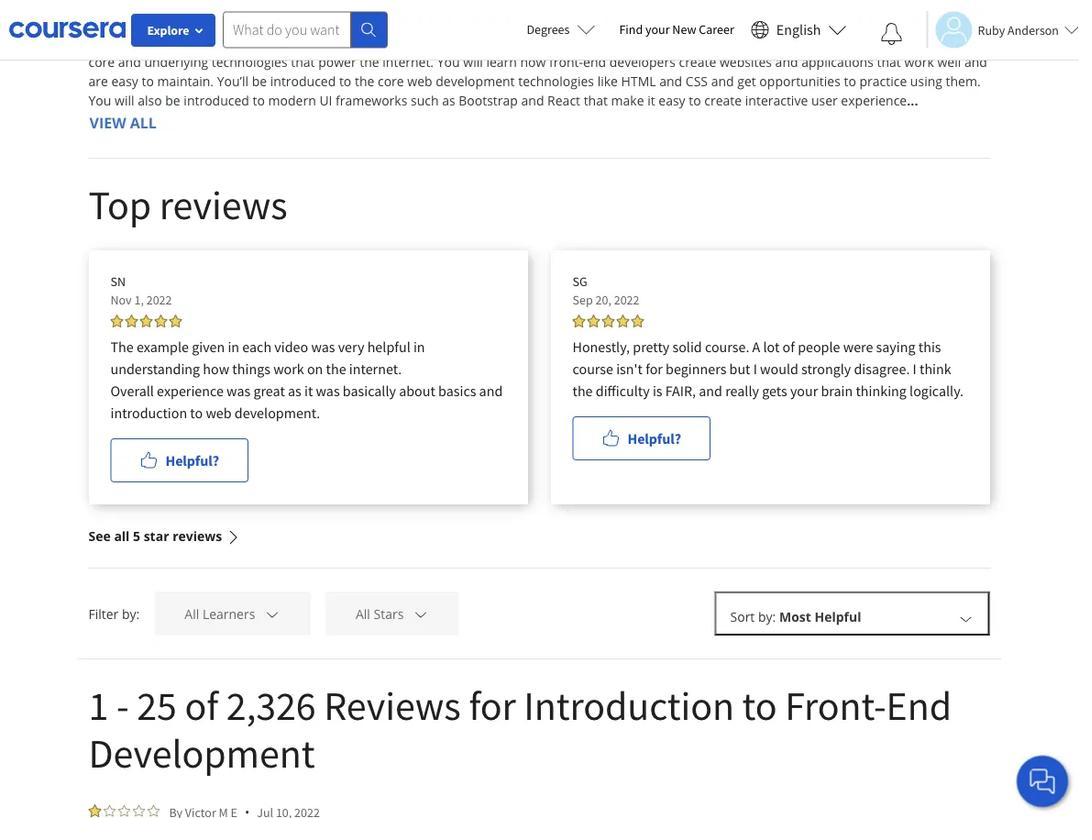 Task type: locate. For each thing, give the bounding box(es) containing it.
learn down to-
[[486, 53, 517, 71]]

1 horizontal spatial helpful? button
[[573, 416, 711, 460]]

front-
[[549, 53, 583, 71]]

introduction
[[163, 15, 237, 32], [524, 680, 734, 730]]

sn nov 1, 2022
[[111, 273, 172, 308]]

1 horizontal spatial be
[[252, 72, 267, 90]]

is up general
[[828, 15, 837, 32]]

developers
[[610, 53, 676, 71]]

course up day- on the top
[[455, 15, 496, 32]]

1 chevron down image from the left
[[264, 606, 281, 622]]

front- up responsibilities
[[570, 15, 606, 32]]

core up frameworks
[[378, 72, 404, 90]]

introduced up modern
[[270, 72, 336, 90]]

to right introduction
[[190, 404, 203, 422]]

about left basics
[[399, 382, 436, 400]]

0 horizontal spatial 2022
[[146, 292, 172, 308]]

view all button
[[88, 110, 158, 136]]

0 horizontal spatial star image
[[118, 804, 131, 817]]

filled star image
[[111, 315, 123, 327], [155, 315, 167, 327], [169, 315, 182, 327], [573, 315, 586, 327], [602, 315, 615, 327], [631, 315, 644, 327]]

0 horizontal spatial core
[[88, 53, 115, 71]]

0 horizontal spatial chevron down image
[[264, 606, 281, 622]]

place
[[885, 15, 916, 32]]

easy
[[111, 72, 138, 90], [659, 92, 686, 109]]

the example given in each video was very helpful in understanding how things work on the internet. overall experience was great as it was basically about basics and introduction to web development.
[[111, 337, 503, 422]]

is left fair,
[[653, 382, 663, 400]]

2 vertical spatial will
[[115, 92, 134, 109]]

degrees button
[[512, 9, 610, 50]]

course up general
[[784, 15, 824, 32]]

web
[[224, 34, 249, 51], [650, 34, 676, 51], [407, 72, 433, 90], [206, 404, 232, 422]]

2 horizontal spatial that
[[877, 53, 901, 71]]

introduction inside welcome to introduction to front-end development, the first course in the meta front-end developer program.    this course is a good place to start if you want to become a web developer. you will learn about the day-to-day responsibilities of a web developer and get a general understanding of the core and underlying technologies that power the internet. you will learn how front-end developers create websites and applications that work well and are easy to maintain.   you'll be introduced to the core web development technologies like html and css and get opportunities to practice using them. you will also be introduced to modern ui frameworks such as bootstrap and react that make it easy to create interactive user experience ... view all
[[163, 15, 237, 32]]

0 vertical spatial internet.
[[383, 53, 434, 71]]

5
[[133, 527, 140, 545]]

how down given
[[203, 359, 229, 378]]

about inside welcome to introduction to front-end development, the first course in the meta front-end developer program.    this course is a good place to start if you want to become a web developer. you will learn about the day-to-day responsibilities of a web developer and get a general understanding of the core and underlying technologies that power the internet. you will learn how front-end developers create websites and applications that work well and are easy to maintain.   you'll be introduced to the core web development technologies like html and css and get opportunities to practice using them. you will also be introduced to modern ui frameworks such as bootstrap and react that make it easy to create interactive user experience ... view all
[[403, 34, 438, 51]]

welcome to introduction to front-end development, the first course in the meta front-end developer program.    this course is a good place to start if you want to become a web developer. you will learn about the day-to-day responsibilities of a web developer and get a general understanding of the core and underlying technologies that power the internet. you will learn how front-end developers create websites and applications that work well and are easy to maintain.   you'll be introduced to the core web development technologies like html and css and get opportunities to practice using them. you will also be introduced to modern ui frameworks such as bootstrap and react that make it easy to create interactive user experience ... view all
[[88, 15, 988, 133]]

helpful? down introduction
[[166, 451, 219, 470]]

understanding
[[849, 34, 937, 51], [111, 359, 200, 378]]

easy right make
[[659, 92, 686, 109]]

the left first
[[406, 15, 425, 32]]

and up opportunities
[[775, 53, 798, 71]]

bootstrap
[[459, 92, 518, 109]]

0 horizontal spatial work
[[273, 359, 304, 378]]

1 horizontal spatial front-
[[570, 15, 606, 32]]

1 vertical spatial how
[[203, 359, 229, 378]]

by: right the "filter"
[[122, 605, 140, 622]]

sn
[[111, 273, 126, 290]]

program.
[[697, 15, 753, 32]]

1 horizontal spatial it
[[648, 92, 655, 109]]

1 horizontal spatial how
[[520, 53, 546, 71]]

1 horizontal spatial star image
[[147, 804, 160, 817]]

of up developers
[[625, 34, 637, 51]]

how inside welcome to introduction to front-end development, the first course in the meta front-end developer program.    this course is a good place to start if you want to become a web developer. you will learn about the day-to-day responsibilities of a web developer and get a general understanding of the core and underlying technologies that power the internet. you will learn how front-end developers create websites and applications that work well and are easy to maintain.   you'll be introduced to the core web development technologies like html and css and get opportunities to practice using them. you will also be introduced to modern ui frameworks such as bootstrap and react that make it easy to create interactive user experience ... view all
[[520, 53, 546, 71]]

web left development.
[[206, 404, 232, 422]]

welcome
[[88, 15, 144, 32]]

get down this
[[768, 34, 787, 51]]

0 vertical spatial create
[[679, 53, 717, 71]]

2 vertical spatial you
[[88, 92, 111, 109]]

the down if on the right of the page
[[956, 34, 976, 51]]

and up them.
[[965, 53, 988, 71]]

1 vertical spatial get
[[738, 72, 756, 90]]

of right lot
[[783, 337, 795, 356]]

be
[[252, 72, 267, 90], [165, 92, 180, 109]]

1 horizontal spatial chevron down image
[[413, 606, 429, 622]]

learn
[[369, 34, 399, 51], [486, 53, 517, 71]]

0 vertical spatial learn
[[369, 34, 399, 51]]

i
[[754, 359, 757, 378], [913, 359, 917, 378]]

using
[[911, 72, 943, 90]]

filter by:
[[88, 605, 140, 622]]

all left stars
[[356, 605, 370, 623]]

all stars
[[356, 605, 404, 623]]

pretty
[[633, 337, 670, 356]]

introduction
[[111, 404, 187, 422]]

0 vertical spatial will
[[346, 34, 365, 51]]

1 vertical spatial work
[[273, 359, 304, 378]]

chevron down image for learners
[[264, 606, 281, 622]]

see all 5 star reviews button
[[88, 504, 240, 568]]

0 horizontal spatial helpful?
[[166, 451, 219, 470]]

maintain.
[[157, 72, 214, 90]]

is inside welcome to introduction to front-end development, the first course in the meta front-end developer program.    this course is a good place to start if you want to become a web developer. you will learn about the day-to-day responsibilities of a web developer and get a general understanding of the core and underlying technologies that power the internet. you will learn how front-end developers create websites and applications that work well and are easy to maintain.   you'll be introduced to the core web development technologies like html and css and get opportunities to practice using them. you will also be introduced to modern ui frameworks such as bootstrap and react that make it easy to create interactive user experience ... view all
[[828, 15, 837, 32]]

of
[[625, 34, 637, 51], [940, 34, 953, 51], [783, 337, 795, 356], [185, 680, 218, 730]]

your right gets
[[790, 382, 818, 400]]

that down like
[[584, 92, 608, 109]]

experience up introduction
[[157, 382, 224, 400]]

your right find
[[646, 21, 670, 38]]

2 horizontal spatial end
[[886, 680, 952, 730]]

0 vertical spatial your
[[646, 21, 670, 38]]

0 horizontal spatial i
[[754, 359, 757, 378]]

3 filled star image from the left
[[169, 315, 182, 327]]

of down start
[[940, 34, 953, 51]]

that down developer.
[[291, 53, 315, 71]]

to down sort
[[742, 680, 777, 730]]

1 horizontal spatial understanding
[[849, 34, 937, 51]]

the left difficulty
[[573, 382, 593, 400]]

2022 for sn nov 1, 2022
[[146, 292, 172, 308]]

25
[[137, 680, 177, 730]]

experience inside the example given in each video was very helpful in understanding how things work on the internet. overall experience was great as it was basically about basics and introduction to web development.
[[157, 382, 224, 400]]

1 horizontal spatial will
[[346, 34, 365, 51]]

was
[[311, 337, 335, 356], [227, 382, 251, 400], [316, 382, 340, 400]]

all inside button
[[356, 605, 370, 623]]

all inside welcome to introduction to front-end development, the first course in the meta front-end developer program.    this course is a good place to start if you want to become a web developer. you will learn about the day-to-day responsibilities of a web developer and get a general understanding of the core and underlying technologies that power the internet. you will learn how front-end developers create websites and applications that work well and are easy to maintain.   you'll be introduced to the core web development technologies like html and css and get opportunities to practice using them. you will also be introduced to modern ui frameworks such as bootstrap and react that make it easy to create interactive user experience ... view all
[[130, 113, 157, 133]]

a
[[753, 337, 761, 356]]

internet. inside welcome to introduction to front-end development, the first course in the meta front-end developer program.    this course is a good place to start if you want to become a web developer. you will learn about the day-to-day responsibilities of a web developer and get a general understanding of the core and underlying technologies that power the internet. you will learn how front-end developers create websites and applications that work well and are easy to maintain.   you'll be introduced to the core web development technologies like html and css and get opportunities to practice using them. you will also be introduced to modern ui frameworks such as bootstrap and react that make it easy to create interactive user experience ... view all
[[383, 53, 434, 71]]

front- up developer.
[[256, 15, 292, 32]]

is inside honestly, pretty solid course. a lot of people were saying this course isn't for beginners but i would strongly disagree. i think the difficulty is fair, and really gets your brain thinking logically.
[[653, 382, 663, 400]]

0 horizontal spatial all
[[130, 113, 157, 133]]

sort
[[730, 608, 755, 625]]

1 horizontal spatial by:
[[758, 608, 776, 625]]

0 horizontal spatial easy
[[111, 72, 138, 90]]

2022 right the '1,'
[[146, 292, 172, 308]]

0 horizontal spatial that
[[291, 53, 315, 71]]

internet.
[[383, 53, 434, 71], [349, 359, 402, 378]]

course down honestly,
[[573, 359, 613, 378]]

web up "you'll"
[[224, 34, 249, 51]]

explore button
[[131, 14, 216, 47]]

get down websites
[[738, 72, 756, 90]]

1 vertical spatial your
[[790, 382, 818, 400]]

1 vertical spatial core
[[378, 72, 404, 90]]

you up power
[[319, 34, 342, 51]]

reviews
[[324, 680, 461, 730]]

1 filled star image from the left
[[111, 315, 123, 327]]

if
[[966, 15, 974, 32]]

it
[[648, 92, 655, 109], [304, 382, 313, 400]]

as right great
[[288, 382, 302, 400]]

0 horizontal spatial understanding
[[111, 359, 200, 378]]

0 horizontal spatial front-
[[256, 15, 292, 32]]

1 vertical spatial as
[[288, 382, 302, 400]]

2 horizontal spatial in
[[499, 15, 510, 32]]

1 horizontal spatial end
[[606, 15, 629, 32]]

1 vertical spatial about
[[399, 382, 436, 400]]

saying
[[876, 337, 916, 356]]

0 vertical spatial about
[[403, 34, 438, 51]]

1 2022 from the left
[[146, 292, 172, 308]]

1 horizontal spatial star image
[[133, 804, 145, 817]]

1 vertical spatial internet.
[[349, 359, 402, 378]]

core
[[88, 53, 115, 71], [378, 72, 404, 90]]

for
[[646, 359, 663, 378], [469, 680, 516, 730]]

see all 5 star reviews
[[88, 527, 222, 545]]

front- down "helpful"
[[785, 680, 886, 730]]

work
[[905, 53, 934, 71], [273, 359, 304, 378]]

and right basics
[[479, 382, 503, 400]]

-
[[116, 680, 129, 730]]

end
[[583, 53, 606, 71]]

start
[[935, 15, 963, 32]]

experience
[[841, 92, 907, 109], [157, 382, 224, 400]]

how
[[520, 53, 546, 71], [203, 359, 229, 378]]

chevron down image right stars
[[413, 606, 429, 622]]

1 vertical spatial understanding
[[111, 359, 200, 378]]

1 vertical spatial you
[[437, 53, 460, 71]]

0 vertical spatial understanding
[[849, 34, 937, 51]]

in up to-
[[499, 15, 510, 32]]

2 filled star image from the left
[[155, 315, 167, 327]]

1 horizontal spatial helpful?
[[628, 429, 681, 448]]

easy right are
[[111, 72, 138, 90]]

i right but
[[754, 359, 757, 378]]

None search field
[[223, 11, 388, 48]]

2 2022 from the left
[[614, 292, 640, 308]]

chevron down image
[[264, 606, 281, 622], [413, 606, 429, 622]]

well
[[938, 53, 961, 71]]

4 filled star image from the left
[[573, 315, 586, 327]]

0 horizontal spatial experience
[[157, 382, 224, 400]]

learn down development,
[[369, 34, 399, 51]]

technologies up "you'll"
[[212, 53, 288, 71]]

it down html
[[648, 92, 655, 109]]

2022 right 20,
[[614, 292, 640, 308]]

sep
[[573, 292, 593, 308]]

1 vertical spatial will
[[463, 53, 483, 71]]

explore
[[147, 22, 189, 39]]

basics
[[438, 382, 476, 400]]

get
[[768, 34, 787, 51], [738, 72, 756, 90]]

of inside 1 - 25 of 2,326 reviews for introduction to front-end development
[[185, 680, 218, 730]]

as
[[442, 92, 455, 109], [288, 382, 302, 400]]

0 horizontal spatial technologies
[[212, 53, 288, 71]]

how down day at the top of the page
[[520, 53, 546, 71]]

and down want
[[118, 53, 141, 71]]

0 vertical spatial reviews
[[159, 179, 287, 230]]

by: right sort
[[758, 608, 776, 625]]

in left "each"
[[228, 337, 239, 356]]

0 horizontal spatial end
[[292, 15, 315, 32]]

thinking
[[856, 382, 907, 400]]

a
[[840, 15, 848, 32], [214, 34, 221, 51], [640, 34, 647, 51], [791, 34, 798, 51]]

0 horizontal spatial it
[[304, 382, 313, 400]]

0 vertical spatial get
[[768, 34, 787, 51]]

helpful?
[[628, 429, 681, 448], [166, 451, 219, 470]]

What do you want to learn? text field
[[223, 11, 351, 48]]

was up on
[[311, 337, 335, 356]]

to up "you'll"
[[240, 15, 253, 32]]

1 vertical spatial introduction
[[524, 680, 734, 730]]

all left learners
[[185, 605, 199, 623]]

by:
[[122, 605, 140, 622], [758, 608, 776, 625]]

star image
[[103, 804, 116, 817], [133, 804, 145, 817]]

1 horizontal spatial your
[[790, 382, 818, 400]]

1 horizontal spatial i
[[913, 359, 917, 378]]

1 vertical spatial technologies
[[518, 72, 594, 90]]

2022 inside sg sep 20, 2022
[[614, 292, 640, 308]]

you down are
[[88, 92, 111, 109]]

logically.
[[910, 382, 964, 400]]

in right helpful at top left
[[414, 337, 425, 356]]

work down video
[[273, 359, 304, 378]]

it down on
[[304, 382, 313, 400]]

1 vertical spatial helpful?
[[166, 451, 219, 470]]

that up practice at the right of the page
[[877, 53, 901, 71]]

sort by: most helpful
[[730, 608, 862, 625]]

helpful? down fair,
[[628, 429, 681, 448]]

filter
[[88, 605, 119, 622]]

1 star image from the left
[[103, 804, 116, 817]]

web up such
[[407, 72, 433, 90]]

applications
[[802, 53, 874, 71]]

helpful
[[367, 337, 411, 356]]

1 vertical spatial learn
[[486, 53, 517, 71]]

0 vertical spatial introduction
[[163, 15, 237, 32]]

and down beginners
[[699, 382, 723, 400]]

the inside honestly, pretty solid course. a lot of people were saying this course isn't for beginners but i would strongly disagree. i think the difficulty is fair, and really gets your brain thinking logically.
[[573, 382, 593, 400]]

all for all stars
[[356, 605, 370, 623]]

all inside button
[[185, 605, 199, 623]]

i left think
[[913, 359, 917, 378]]

0 horizontal spatial introduction
[[163, 15, 237, 32]]

for inside 1 - 25 of 2,326 reviews for introduction to front-end development
[[469, 680, 516, 730]]

to left modern
[[253, 92, 265, 109]]

front- inside 1 - 25 of 2,326 reviews for introduction to front-end development
[[785, 680, 886, 730]]

a right become
[[214, 34, 221, 51]]

0 vertical spatial is
[[828, 15, 837, 32]]

0 vertical spatial as
[[442, 92, 455, 109]]

2 star image from the left
[[147, 804, 160, 817]]

1 horizontal spatial as
[[442, 92, 455, 109]]

chevron down image inside the all stars button
[[413, 606, 429, 622]]

experience inside welcome to introduction to front-end development, the first course in the meta front-end developer program.    this course is a good place to start if you want to become a web developer. you will learn about the day-to-day responsibilities of a web developer and get a general understanding of the core and underlying technologies that power the internet. you will learn how front-end developers create websites and applications that work well and are easy to maintain.   you'll be introduced to the core web development technologies like html and css and get opportunities to practice using them. you will also be introduced to modern ui frameworks such as bootstrap and react that make it easy to create interactive user experience ... view all
[[841, 92, 907, 109]]

helpful? for the leftmost helpful? button
[[166, 451, 219, 470]]

will up "development"
[[463, 53, 483, 71]]

2 horizontal spatial front-
[[785, 680, 886, 730]]

like
[[598, 72, 618, 90]]

1 horizontal spatial 2022
[[614, 292, 640, 308]]

filled star image
[[125, 315, 138, 327], [140, 315, 153, 327], [587, 315, 600, 327], [617, 315, 630, 327], [88, 804, 101, 817]]

front-
[[256, 15, 292, 32], [570, 15, 606, 32], [785, 680, 886, 730]]

lot
[[763, 337, 780, 356]]

0 vertical spatial easy
[[111, 72, 138, 90]]

the up frameworks
[[355, 72, 374, 90]]

was down things
[[227, 382, 251, 400]]

internet. up such
[[383, 53, 434, 71]]

end inside 1 - 25 of 2,326 reviews for introduction to front-end development
[[886, 680, 952, 730]]

all
[[114, 527, 130, 545]]

understanding inside welcome to introduction to front-end development, the first course in the meta front-end developer program.    this course is a good place to start if you want to become a web developer. you will learn about the day-to-day responsibilities of a web developer and get a general understanding of the core and underlying technologies that power the internet. you will learn how front-end developers create websites and applications that work well and are easy to maintain.   you'll be introduced to the core web development technologies like html and css and get opportunities to practice using them. you will also be introduced to modern ui frameworks such as bootstrap and react that make it easy to create interactive user experience ... view all
[[849, 34, 937, 51]]

be right "you'll"
[[252, 72, 267, 90]]

that
[[291, 53, 315, 71], [877, 53, 901, 71], [584, 92, 608, 109]]

is
[[828, 15, 837, 32], [653, 382, 663, 400]]

1 horizontal spatial you
[[319, 34, 342, 51]]

chevron down image
[[958, 610, 974, 627]]

internet. up the basically
[[349, 359, 402, 378]]

1 horizontal spatial experience
[[841, 92, 907, 109]]

development,
[[318, 15, 402, 32]]

create up css
[[679, 53, 717, 71]]

2 chevron down image from the left
[[413, 606, 429, 622]]

0 vertical spatial technologies
[[212, 53, 288, 71]]

as right such
[[442, 92, 455, 109]]

0 horizontal spatial for
[[469, 680, 516, 730]]

the right power
[[360, 53, 379, 71]]

...
[[907, 91, 918, 109]]

course inside honestly, pretty solid course. a lot of people were saying this course isn't for beginners but i would strongly disagree. i think the difficulty is fair, and really gets your brain thinking logically.
[[573, 359, 613, 378]]

1 vertical spatial reviews
[[173, 527, 222, 545]]

to right want
[[147, 34, 159, 51]]

1 vertical spatial introduced
[[184, 92, 249, 109]]

find
[[619, 21, 643, 38]]

work up using
[[905, 53, 934, 71]]

chevron down image right learners
[[264, 606, 281, 622]]

fair,
[[666, 382, 696, 400]]

to down css
[[689, 92, 701, 109]]

internet. inside the example given in each video was very helpful in understanding how things work on the internet. overall experience was great as it was basically about basics and introduction to web development.
[[349, 359, 402, 378]]

chevron down image inside all learners button
[[264, 606, 281, 622]]

star image
[[118, 804, 131, 817], [147, 804, 160, 817]]

0 vertical spatial experience
[[841, 92, 907, 109]]

chat with us image
[[1028, 767, 1057, 796]]

are
[[88, 72, 108, 90]]

0 horizontal spatial by:
[[122, 605, 140, 622]]

1 vertical spatial it
[[304, 382, 313, 400]]

2022 inside sn nov 1, 2022
[[146, 292, 172, 308]]

be right also in the left of the page
[[165, 92, 180, 109]]

development
[[88, 727, 315, 778]]

reviews inside the see all 5 star reviews button
[[173, 527, 222, 545]]

create down css
[[705, 92, 742, 109]]

core down you
[[88, 53, 115, 71]]

helpful? button down difficulty
[[573, 416, 711, 460]]

0 vertical spatial how
[[520, 53, 546, 71]]

0 vertical spatial work
[[905, 53, 934, 71]]

1 vertical spatial experience
[[157, 382, 224, 400]]

1
[[88, 680, 108, 730]]

1 horizontal spatial for
[[646, 359, 663, 378]]

and right css
[[711, 72, 734, 90]]

about down first
[[403, 34, 438, 51]]

find your new career link
[[610, 18, 744, 41]]

of right 25
[[185, 680, 218, 730]]

helpful? button down introduction
[[111, 438, 249, 482]]

for inside honestly, pretty solid course. a lot of people were saying this course isn't for beginners but i would strongly disagree. i think the difficulty is fair, and really gets your brain thinking logically.
[[646, 359, 663, 378]]

about
[[403, 34, 438, 51], [399, 382, 436, 400]]



Task type: describe. For each thing, give the bounding box(es) containing it.
strongly
[[802, 359, 851, 378]]

1 horizontal spatial get
[[768, 34, 787, 51]]

things
[[232, 359, 270, 378]]

learners
[[203, 605, 255, 623]]

helpful? for right helpful? button
[[628, 429, 681, 448]]

become
[[162, 34, 211, 51]]

work inside welcome to introduction to front-end development, the first course in the meta front-end developer program.    this course is a good place to start if you want to become a web developer. you will learn about the day-to-day responsibilities of a web developer and get a general understanding of the core and underlying technologies that power the internet. you will learn how front-end developers create websites and applications that work well and are easy to maintain.   you'll be introduced to the core web development technologies like html and css and get opportunities to practice using them. you will also be introduced to modern ui frameworks such as bootstrap and react that make it easy to create interactive user experience ... view all
[[905, 53, 934, 71]]

a up developers
[[640, 34, 647, 51]]

ruby anderson
[[978, 22, 1059, 38]]

a left general
[[791, 34, 798, 51]]

1,
[[134, 292, 144, 308]]

1 star image from the left
[[118, 804, 131, 817]]

ruby
[[978, 22, 1005, 38]]

frameworks
[[336, 92, 407, 109]]

understanding inside the example given in each video was very helpful in understanding how things work on the internet. overall experience was great as it was basically about basics and introduction to web development.
[[111, 359, 200, 378]]

react
[[548, 92, 581, 109]]

to inside the example given in each video was very helpful in understanding how things work on the internet. overall experience was great as it was basically about basics and introduction to web development.
[[190, 404, 203, 422]]

5 filled star image from the left
[[602, 315, 615, 327]]

were
[[843, 337, 873, 356]]

to down applications
[[844, 72, 856, 90]]

2022 for sg sep 20, 2022
[[614, 292, 640, 308]]

how inside the example given in each video was very helpful in understanding how things work on the internet. overall experience was great as it was basically about basics and introduction to web development.
[[203, 359, 229, 378]]

helpful
[[815, 608, 862, 625]]

as inside the example given in each video was very helpful in understanding how things work on the internet. overall experience was great as it was basically about basics and introduction to web development.
[[288, 382, 302, 400]]

1 vertical spatial easy
[[659, 92, 686, 109]]

to inside 1 - 25 of 2,326 reviews for introduction to front-end development
[[742, 680, 777, 730]]

in inside welcome to introduction to front-end development, the first course in the meta front-end developer program.    this course is a good place to start if you want to become a web developer. you will learn about the day-to-day responsibilities of a web developer and get a general understanding of the core and underlying technologies that power the internet. you will learn how front-end developers create websites and applications that work well and are easy to maintain.   you'll be introduced to the core web development technologies like html and css and get opportunities to practice using them. you will also be introduced to modern ui frameworks such as bootstrap and react that make it easy to create interactive user experience ... view all
[[499, 15, 510, 32]]

would
[[760, 359, 799, 378]]

day
[[506, 34, 528, 51]]

english
[[777, 21, 821, 39]]

career
[[699, 21, 734, 38]]

2 star image from the left
[[133, 804, 145, 817]]

1 vertical spatial be
[[165, 92, 180, 109]]

but
[[730, 359, 751, 378]]

1 i from the left
[[754, 359, 757, 378]]

by: for filter
[[122, 605, 140, 622]]

you
[[88, 34, 111, 51]]

chevron down image for stars
[[413, 606, 429, 622]]

of inside honestly, pretty solid course. a lot of people were saying this course isn't for beginners but i would strongly disagree. i think the difficulty is fair, and really gets your brain thinking logically.
[[783, 337, 795, 356]]

0 horizontal spatial get
[[738, 72, 756, 90]]

modern
[[268, 92, 316, 109]]

brain
[[821, 382, 853, 400]]

to up also in the left of the page
[[142, 72, 154, 90]]

the
[[111, 337, 134, 356]]

see
[[88, 527, 111, 545]]

to left start
[[920, 15, 932, 32]]

1 - 25 of 2,326 reviews for introduction to front-end development
[[88, 680, 952, 778]]

english button
[[744, 0, 854, 60]]

your inside honestly, pretty solid course. a lot of people were saying this course isn't for beginners but i would strongly disagree. i think the difficulty is fair, and really gets your brain thinking logically.
[[790, 382, 818, 400]]

web inside the example given in each video was very helpful in understanding how things work on the internet. overall experience was great as it was basically about basics and introduction to web development.
[[206, 404, 232, 422]]

1 horizontal spatial that
[[584, 92, 608, 109]]

solid
[[673, 337, 702, 356]]

it inside welcome to introduction to front-end development, the first course in the meta front-end developer program.    this course is a good place to start if you want to become a web developer. you will learn about the day-to-day responsibilities of a web developer and get a general understanding of the core and underlying technologies that power the internet. you will learn how front-end developers create websites and applications that work well and are easy to maintain.   you'll be introduced to the core web development technologies like html and css and get opportunities to practice using them. you will also be introduced to modern ui frameworks such as bootstrap and react that make it easy to create interactive user experience ... view all
[[648, 92, 655, 109]]

about inside the example given in each video was very helpful in understanding how things work on the internet. overall experience was great as it was basically about basics and introduction to web development.
[[399, 382, 436, 400]]

developer.
[[253, 34, 316, 51]]

the up day at the top of the page
[[513, 15, 533, 32]]

good
[[851, 15, 881, 32]]

basically
[[343, 382, 396, 400]]

20,
[[596, 292, 612, 308]]

responsibilities
[[531, 34, 621, 51]]

0 horizontal spatial course
[[455, 15, 496, 32]]

all stars button
[[326, 592, 459, 636]]

ui
[[320, 92, 332, 109]]

want
[[114, 34, 143, 51]]

stars
[[374, 605, 404, 623]]

0 horizontal spatial in
[[228, 337, 239, 356]]

2 horizontal spatial you
[[437, 53, 460, 71]]

and left css
[[660, 72, 682, 90]]

all for all learners
[[185, 605, 199, 623]]

websites
[[720, 53, 772, 71]]

practice
[[860, 72, 907, 90]]

and up websites
[[742, 34, 765, 51]]

2 horizontal spatial course
[[784, 15, 824, 32]]

meta
[[536, 15, 567, 32]]

a left good
[[840, 15, 848, 32]]

and inside honestly, pretty solid course. a lot of people were saying this course isn't for beginners but i would strongly disagree. i think the difficulty is fair, and really gets your brain thinking logically.
[[699, 382, 723, 400]]

0 vertical spatial introduced
[[270, 72, 336, 90]]

web down developer on the right
[[650, 34, 676, 51]]

power
[[318, 53, 356, 71]]

show notifications image
[[881, 23, 903, 45]]

and inside the example given in each video was very helpful in understanding how things work on the internet. overall experience was great as it was basically about basics and introduction to web development.
[[479, 382, 503, 400]]

1 horizontal spatial technologies
[[518, 72, 594, 90]]

sg
[[573, 273, 587, 290]]

view
[[89, 113, 126, 133]]

development.
[[235, 404, 320, 422]]

the down first
[[441, 34, 461, 51]]

to down power
[[339, 72, 352, 90]]

1 horizontal spatial core
[[378, 72, 404, 90]]

honestly,
[[573, 337, 630, 356]]

0 horizontal spatial introduced
[[184, 92, 249, 109]]

difficulty
[[596, 382, 650, 400]]

this
[[919, 337, 941, 356]]

and left react
[[521, 92, 544, 109]]

0 horizontal spatial helpful? button
[[111, 438, 249, 482]]

interactive
[[745, 92, 808, 109]]

coursera image
[[9, 15, 126, 44]]

0 horizontal spatial your
[[646, 21, 670, 38]]

think
[[920, 359, 952, 378]]

to-
[[490, 34, 506, 51]]

0 horizontal spatial learn
[[369, 34, 399, 51]]

new
[[673, 21, 697, 38]]

on
[[307, 359, 323, 378]]

all learners
[[185, 605, 255, 623]]

beginners
[[666, 359, 727, 378]]

general
[[801, 34, 846, 51]]

underlying
[[144, 53, 208, 71]]

such
[[411, 92, 439, 109]]

ruby anderson button
[[927, 11, 1079, 48]]

to right welcome
[[147, 15, 159, 32]]

first
[[428, 15, 452, 32]]

isn't
[[616, 359, 643, 378]]

1 vertical spatial create
[[705, 92, 742, 109]]

work inside the example given in each video was very helpful in understanding how things work on the internet. overall experience was great as it was basically about basics and introduction to web development.
[[273, 359, 304, 378]]

gets
[[762, 382, 788, 400]]

them.
[[946, 72, 981, 90]]

0 horizontal spatial you
[[88, 92, 111, 109]]

the inside the example given in each video was very helpful in understanding how things work on the internet. overall experience was great as it was basically about basics and introduction to web development.
[[326, 359, 346, 378]]

degrees
[[527, 21, 570, 38]]

was down on
[[316, 382, 340, 400]]

also
[[138, 92, 162, 109]]

find your new career
[[619, 21, 734, 38]]

sg sep 20, 2022
[[573, 273, 640, 308]]

developer
[[679, 34, 739, 51]]

example
[[137, 337, 189, 356]]

star
[[144, 527, 169, 545]]

2 i from the left
[[913, 359, 917, 378]]

overall
[[111, 382, 154, 400]]

introduction inside 1 - 25 of 2,326 reviews for introduction to front-end development
[[524, 680, 734, 730]]

0 vertical spatial you
[[319, 34, 342, 51]]

0 vertical spatial be
[[252, 72, 267, 90]]

1 horizontal spatial learn
[[486, 53, 517, 71]]

developer
[[633, 15, 694, 32]]

this
[[756, 15, 781, 32]]

0 horizontal spatial will
[[115, 92, 134, 109]]

1 horizontal spatial in
[[414, 337, 425, 356]]

2 horizontal spatial will
[[463, 53, 483, 71]]

you'll
[[217, 72, 249, 90]]

0 vertical spatial core
[[88, 53, 115, 71]]

all learners button
[[154, 592, 311, 636]]

6 filled star image from the left
[[631, 315, 644, 327]]

by: for sort
[[758, 608, 776, 625]]

each
[[242, 337, 272, 356]]

it inside the example given in each video was very helpful in understanding how things work on the internet. overall experience was great as it was basically about basics and introduction to web development.
[[304, 382, 313, 400]]

css
[[686, 72, 708, 90]]

people
[[798, 337, 841, 356]]

as inside welcome to introduction to front-end development, the first course in the meta front-end developer program.    this course is a good place to start if you want to become a web developer. you will learn about the day-to-day responsibilities of a web developer and get a general understanding of the core and underlying technologies that power the internet. you will learn how front-end developers create websites and applications that work well and are easy to maintain.   you'll be introduced to the core web development technologies like html and css and get opportunities to practice using them. you will also be introduced to modern ui frameworks such as bootstrap and react that make it easy to create interactive user experience ... view all
[[442, 92, 455, 109]]



Task type: vqa. For each thing, say whether or not it's contained in the screenshot.
your
yes



